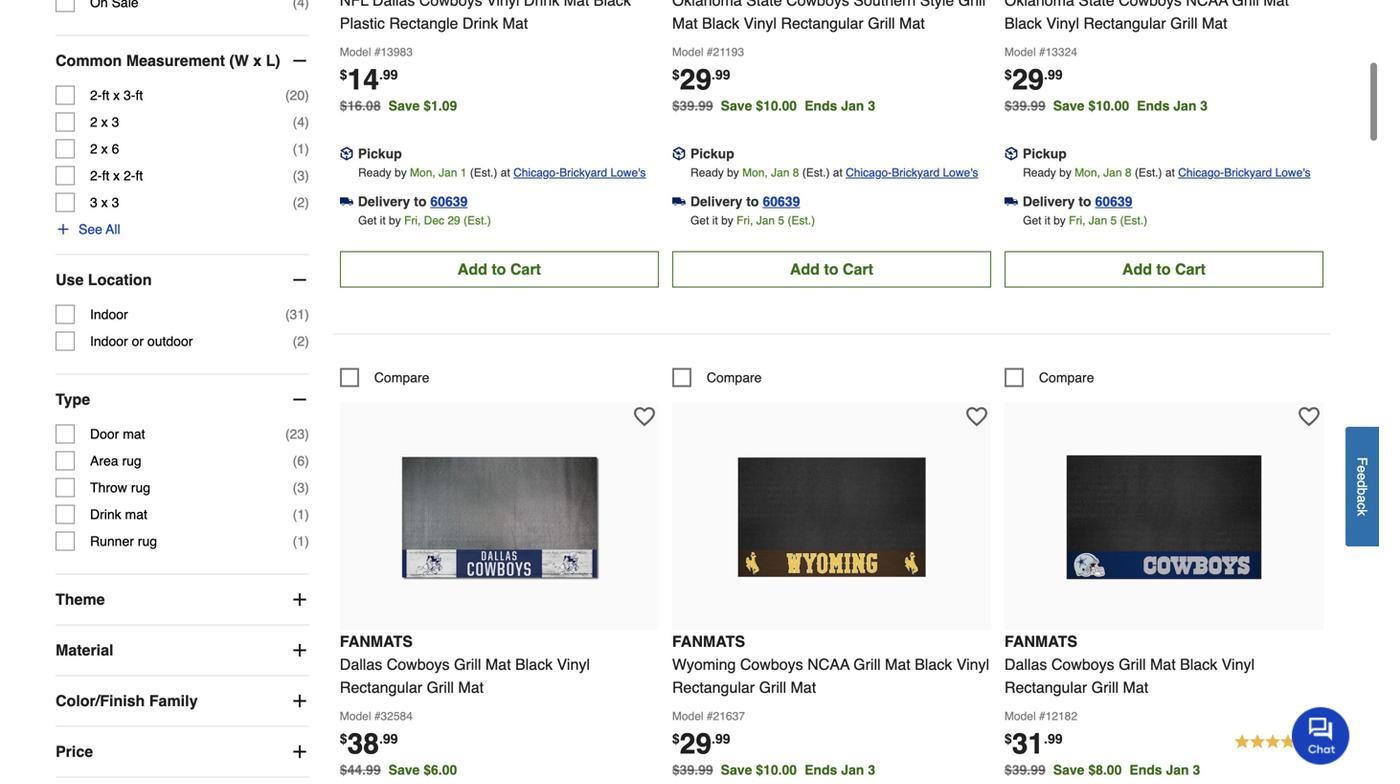 Task type: describe. For each thing, give the bounding box(es) containing it.
$1.09
[[424, 98, 457, 113]]

see
[[79, 222, 102, 237]]

) for indoor or outdoor
[[305, 334, 309, 349]]

0 horizontal spatial drink
[[90, 507, 121, 523]]

fanmats wyoming cowboys ncaa grill mat black vinyl rectangular grill mat image
[[727, 412, 937, 623]]

2 fanmats dallas cowboys grill mat black vinyl rectangular grill mat image from the left
[[1059, 412, 1270, 623]]

vinyl inside fanmats wyoming cowboys ncaa grill mat black vinyl rectangular grill mat
[[957, 656, 990, 674]]

a
[[1355, 496, 1371, 503]]

2 pickup image from the left
[[1005, 147, 1018, 161]]

rectangle
[[389, 14, 458, 32]]

14
[[347, 63, 379, 96]]

model # 21193
[[672, 45, 744, 59]]

model # 13324
[[1005, 45, 1078, 59]]

throw rug
[[90, 481, 150, 496]]

minus image
[[290, 390, 309, 410]]

mat for drink mat
[[125, 507, 147, 523]]

cart for 1st add to cart button
[[511, 260, 541, 278]]

ncaa for state
[[1186, 0, 1229, 9]]

style
[[920, 0, 954, 9]]

60639 button for pickup image's chicago-brickyard lowe's button
[[431, 192, 468, 211]]

$16.08 save $1.09
[[340, 98, 457, 113]]

indoor for indoor
[[90, 307, 128, 322]]

2 down 2 x 3
[[90, 141, 98, 157]]

oklahoma state cowboys southern style grill mat black vinyl rectangular grill mat
[[672, 0, 986, 32]]

add for 1st add to cart button
[[458, 260, 488, 278]]

oklahoma state cowboys southern style grill mat black vinyl rectangular grill mat link
[[672, 0, 992, 35]]

( 20 )
[[285, 88, 309, 103]]

$44.99
[[340, 763, 381, 778]]

$ 29 .99 for model # 13324
[[1005, 63, 1063, 96]]

( 2 ) for 3
[[293, 195, 309, 210]]

2-ft x 2-ft
[[90, 168, 143, 184]]

( for 2 x 6
[[293, 141, 297, 157]]

savings save $10.00 element for model # 13324
[[1054, 98, 1216, 113]]

common
[[56, 52, 122, 70]]

actual price $14.99 element
[[340, 63, 398, 96]]

fanmats dallas cowboys grill mat black vinyl rectangular grill mat for 12182
[[1005, 633, 1255, 697]]

throw
[[90, 481, 127, 496]]

2 down ( 31 )
[[297, 334, 305, 349]]

$39.99 save $8.00 ends jan 3
[[1005, 763, 1201, 778]]

plus image for color/finish family
[[290, 692, 309, 711]]

chicago-brickyard lowe's button for 1st pickup icon
[[846, 163, 979, 182]]

type button
[[56, 375, 309, 425]]

$ 14 .99
[[340, 63, 398, 96]]

60639 button for chicago-brickyard lowe's button related to 1st pickup icon
[[763, 192, 800, 211]]

2 at from the left
[[833, 166, 843, 180]]

$ inside $ 31 .99
[[1005, 732, 1012, 747]]

common measurement (w x l)
[[56, 52, 280, 70]]

fanmats wyoming cowboys ncaa grill mat black vinyl rectangular grill mat
[[672, 633, 990, 697]]

( 6 )
[[293, 454, 309, 469]]

rectangular inside "oklahoma state cowboys ncaa grill mat black vinyl rectangular grill mat"
[[1084, 14, 1167, 32]]

model # 13983
[[340, 45, 413, 59]]

3-
[[124, 88, 136, 103]]

color/finish family
[[56, 693, 198, 710]]

21193
[[713, 45, 744, 59]]

b
[[1355, 488, 1371, 496]]

3 pickup from the left
[[1023, 146, 1067, 161]]

29 for was price $39.99 element corresponding to model # 21637's savings save $10.00 element
[[680, 728, 712, 761]]

$39.99 save $10.00 ends jan 3 down 21193
[[672, 98, 876, 113]]

plus image for theme
[[290, 591, 309, 610]]

$ 38 .99
[[340, 728, 398, 761]]

dallas for model # 32584
[[340, 656, 383, 674]]

ends jan 3 element for savings save $10.00 element under 21193
[[805, 98, 883, 113]]

mon, for 60639 button related to pickup image's chicago-brickyard lowe's button
[[410, 166, 436, 180]]

cart for 2nd add to cart button from right
[[843, 260, 874, 278]]

23
[[290, 427, 305, 442]]

black inside oklahoma state cowboys southern style grill mat black vinyl rectangular grill mat
[[702, 14, 740, 32]]

door
[[90, 427, 119, 442]]

material button
[[56, 626, 309, 676]]

2- for 2-ft x 3-ft
[[90, 88, 102, 103]]

) for 2-ft x 2-ft
[[305, 168, 309, 184]]

oklahoma state cowboys ncaa grill mat black vinyl rectangular grill mat link
[[1005, 0, 1324, 35]]

actual price $29.99 element down model # 21193
[[672, 63, 731, 96]]

13983
[[381, 45, 413, 59]]

( 1 ) for drink mat
[[293, 507, 309, 523]]

nfl
[[340, 0, 369, 9]]

chicago- for pickup image's chicago-brickyard lowe's button
[[514, 166, 560, 180]]

was price $39.99 element for savings save $10.00 element associated with model # 13324
[[1005, 93, 1054, 113]]

k
[[1355, 510, 1371, 516]]

rug for runner rug
[[138, 534, 157, 550]]

1 pickup from the left
[[358, 146, 402, 161]]

( 31 )
[[285, 307, 309, 322]]

ends for ends jan 3 element related to model # 21637's savings save $10.00 element
[[805, 763, 838, 778]]

$39.99 down actual price $31.99 element
[[1005, 763, 1046, 778]]

1001090498 element
[[1005, 368, 1095, 387]]

f e e d b a c k button
[[1346, 427, 1380, 547]]

( for runner rug
[[293, 534, 297, 550]]

2 x 6
[[90, 141, 119, 157]]

$39.99 down model # 21193
[[672, 98, 713, 113]]

.99 for was price $16.08 element
[[379, 67, 398, 82]]

get for second pickup icon
[[1023, 214, 1042, 227]]

see all button
[[56, 220, 120, 239]]

5 for 60639 button related to second pickup icon's chicago-brickyard lowe's button
[[1111, 214, 1117, 227]]

1 vertical spatial drink
[[463, 14, 498, 32]]

$ for was price $39.99 element associated with savings save $10.00 element under 21193
[[672, 67, 680, 82]]

indoor or outdoor
[[90, 334, 193, 349]]

8 for 60639 button corresponding to chicago-brickyard lowe's button related to 1st pickup icon
[[793, 166, 799, 180]]

ends jan 3 element for savings save $8.00 element
[[1130, 763, 1208, 778]]

2 add to cart from the left
[[790, 260, 874, 278]]

was price $39.99 element for savings save $8.00 element
[[1005, 758, 1054, 778]]

ends for ends jan 3 element corresponding to savings save $10.00 element under 21193
[[805, 98, 838, 113]]

f
[[1355, 458, 1371, 466]]

rectangular inside fanmats wyoming cowboys ncaa grill mat black vinyl rectangular grill mat
[[672, 679, 755, 697]]

vinyl inside oklahoma state cowboys southern style grill mat black vinyl rectangular grill mat
[[744, 14, 777, 32]]

get it by fri, jan 5 (est.) for 60639 button related to second pickup icon's chicago-brickyard lowe's button
[[1023, 214, 1148, 227]]

1 for runner rug
[[297, 534, 305, 550]]

3 inside 4.5 stars "image"
[[1316, 734, 1323, 750]]

60639 for pickup image
[[431, 194, 468, 209]]

4
[[297, 115, 305, 130]]

vinyl inside nfl dallas cowboys vinyl drink mat black plastic rectangle drink mat
[[487, 0, 520, 9]]

color/finish family button
[[56, 677, 309, 727]]

use location button
[[56, 255, 309, 305]]

2 x 3
[[90, 115, 119, 130]]

model # 21637
[[672, 710, 745, 724]]

.99 for was price $39.99 element corresponding to model # 21637's savings save $10.00 element
[[712, 732, 731, 747]]

ready by mon, jan 8 (est.) at chicago-brickyard lowe's for chicago-brickyard lowe's button related to 1st pickup icon
[[691, 166, 979, 180]]

(w
[[229, 52, 249, 70]]

common measurement (w x l) button
[[56, 36, 309, 86]]

rectangular inside oklahoma state cowboys southern style grill mat black vinyl rectangular grill mat
[[781, 14, 864, 32]]

lowe's for pickup image's chicago-brickyard lowe's button
[[611, 166, 646, 180]]

2 down 4
[[297, 195, 305, 210]]

$ 29 .99 down model # 21193
[[672, 63, 731, 96]]

area rug
[[90, 454, 142, 469]]

was price $44.99 element
[[340, 758, 389, 778]]

type
[[56, 391, 90, 409]]

( for indoor or outdoor
[[293, 334, 297, 349]]

door mat
[[90, 427, 145, 442]]

13324
[[1046, 45, 1078, 59]]

1 e from the top
[[1355, 466, 1371, 473]]

2- for 2-ft x 2-ft
[[90, 168, 102, 184]]

1 add to cart from the left
[[458, 260, 541, 278]]

) for 2 x 6
[[305, 141, 309, 157]]

family
[[149, 693, 198, 710]]

fri, for 60639 button related to pickup image's chicago-brickyard lowe's button
[[404, 214, 421, 227]]

area
[[90, 454, 118, 469]]

lowe's for second pickup icon's chicago-brickyard lowe's button
[[1276, 166, 1311, 180]]

indoor for indoor or outdoor
[[90, 334, 128, 349]]

actual price $38.99 element
[[340, 728, 398, 761]]

.99 for was price $44.99 element
[[379, 732, 398, 747]]

.99 inside $ 31 .99
[[1044, 732, 1063, 747]]

) for drink mat
[[305, 507, 309, 523]]

$8.00
[[1089, 763, 1122, 778]]

compare for the 1001090498 element
[[1039, 370, 1095, 386]]

( for 3 x 3
[[293, 195, 297, 210]]

all
[[106, 222, 120, 237]]

dec
[[424, 214, 445, 227]]

black inside "oklahoma state cowboys ncaa grill mat black vinyl rectangular grill mat"
[[1005, 14, 1042, 32]]

ends jan 3 element for savings save $10.00 element associated with model # 13324
[[1137, 98, 1216, 113]]

1 at from the left
[[501, 166, 510, 180]]

x inside button
[[253, 52, 262, 70]]

get for pickup image
[[358, 214, 377, 227]]

use location
[[56, 271, 152, 289]]

save for was price $39.99 element corresponding to model # 21637's savings save $10.00 element
[[721, 763, 752, 778]]

chicago- for second pickup icon's chicago-brickyard lowe's button
[[1179, 166, 1225, 180]]

( 23 )
[[285, 427, 309, 442]]

material
[[56, 642, 113, 660]]

$39.99 down "model # 21637"
[[672, 763, 713, 778]]

l)
[[266, 52, 280, 70]]

cowboys inside "oklahoma state cowboys ncaa grill mat black vinyl rectangular grill mat"
[[1119, 0, 1182, 9]]

nfl dallas cowboys vinyl drink mat black plastic rectangle drink mat link
[[340, 0, 659, 35]]

cowboys inside nfl dallas cowboys vinyl drink mat black plastic rectangle drink mat
[[419, 0, 482, 9]]

model # 32584
[[340, 710, 413, 724]]

compare for 1002883192 element
[[707, 370, 762, 386]]

) for 3 x 3
[[305, 195, 309, 210]]

runner
[[90, 534, 134, 550]]

20
[[290, 88, 305, 103]]

x up see all
[[101, 195, 108, 210]]

measurement
[[126, 52, 225, 70]]

2 heart outline image from the left
[[967, 407, 988, 428]]

location
[[88, 271, 152, 289]]

fri, for 60639 button corresponding to chicago-brickyard lowe's button related to 1st pickup icon
[[737, 214, 753, 227]]

( for indoor
[[285, 307, 290, 322]]

c
[[1355, 503, 1371, 510]]

model for model # 32584
[[340, 710, 371, 724]]

3 at from the left
[[1166, 166, 1175, 180]]

cowboys inside oklahoma state cowboys southern style grill mat black vinyl rectangular grill mat
[[787, 0, 850, 9]]

get it by fri, dec 29 (est.)
[[358, 214, 491, 227]]

) for 2-ft x 3-ft
[[305, 88, 309, 103]]

model # 12182
[[1005, 710, 1078, 724]]

ends for ends jan 3 element related to savings save $8.00 element
[[1130, 763, 1163, 778]]

theme
[[56, 591, 105, 609]]

60639 for second pickup icon
[[1096, 194, 1133, 209]]

use
[[56, 271, 84, 289]]

( for door mat
[[285, 427, 290, 442]]

12182
[[1046, 710, 1078, 724]]

truck filled image for second pickup icon
[[1005, 195, 1018, 208]]

ends for savings save $10.00 element associated with model # 13324's ends jan 3 element
[[1137, 98, 1170, 113]]

1 heart outline image from the left
[[634, 407, 655, 428]]

( 3 ) for 2-ft x 2-ft
[[293, 168, 309, 184]]

runner rug
[[90, 534, 157, 550]]

add for 2nd add to cart button from right
[[790, 260, 820, 278]]

mat for door mat
[[123, 427, 145, 442]]

1 add to cart button from the left
[[340, 251, 659, 288]]

( for throw rug
[[293, 481, 297, 496]]



Task type: vqa. For each thing, say whether or not it's contained in the screenshot.
Sjtw
no



Task type: locate. For each thing, give the bounding box(es) containing it.
ncaa
[[1186, 0, 1229, 9], [808, 656, 850, 674]]

1 horizontal spatial delivery to 60639
[[691, 194, 800, 209]]

drink mat
[[90, 507, 147, 523]]

2 get from the left
[[691, 214, 709, 227]]

9 ) from the top
[[305, 454, 309, 469]]

0 horizontal spatial cart
[[511, 260, 541, 278]]

ends jan 3 element for model # 21637's savings save $10.00 element
[[805, 763, 883, 778]]

save left $8.00
[[1054, 763, 1085, 778]]

save down the 21637 at the right bottom
[[721, 763, 752, 778]]

) for throw rug
[[305, 481, 309, 496]]

2 compare from the left
[[707, 370, 762, 386]]

(
[[285, 88, 290, 103], [293, 115, 297, 130], [293, 141, 297, 157], [293, 168, 297, 184], [293, 195, 297, 210], [285, 307, 290, 322], [293, 334, 297, 349], [285, 427, 290, 442], [293, 454, 297, 469], [293, 481, 297, 496], [293, 507, 297, 523], [293, 534, 297, 550]]

# for 13983
[[374, 45, 381, 59]]

0 vertical spatial mat
[[123, 427, 145, 442]]

) for area rug
[[305, 454, 309, 469]]

$ 29 .99 down "model # 21637"
[[672, 728, 731, 761]]

2 ready by mon, jan 8 (est.) at chicago-brickyard lowe's from the left
[[1023, 166, 1311, 180]]

plus image
[[56, 222, 71, 237]]

delivery for 1st pickup icon
[[691, 194, 743, 209]]

minus image
[[290, 51, 309, 70], [290, 271, 309, 290]]

3 chicago-brickyard lowe's button from the left
[[1179, 163, 1311, 182]]

.99 down the 21637 at the right bottom
[[712, 732, 731, 747]]

model up $ 31 .99
[[1005, 710, 1036, 724]]

2 mon, from the left
[[743, 166, 768, 180]]

$ down model # 13324
[[1005, 67, 1012, 82]]

0 horizontal spatial 60639
[[431, 194, 468, 209]]

2 horizontal spatial chicago-brickyard lowe's button
[[1179, 163, 1311, 182]]

( for 2-ft x 2-ft
[[293, 168, 297, 184]]

1 horizontal spatial pickup image
[[1005, 147, 1018, 161]]

delivery to 60639 for 60639 button related to second pickup icon's chicago-brickyard lowe's button
[[1023, 194, 1133, 209]]

3 ) from the top
[[305, 141, 309, 157]]

2 60639 from the left
[[763, 194, 800, 209]]

2 60639 button from the left
[[763, 192, 800, 211]]

1 horizontal spatial heart outline image
[[967, 407, 988, 428]]

0 horizontal spatial delivery
[[358, 194, 410, 209]]

2 horizontal spatial it
[[1045, 214, 1051, 227]]

mat right door
[[123, 427, 145, 442]]

model for model # 13983
[[340, 45, 371, 59]]

was price $39.99 element down "model # 12182"
[[1005, 758, 1054, 778]]

ready by mon, jan 1 (est.) at chicago-brickyard lowe's
[[358, 166, 646, 180]]

savings save $10.00 element down the 13324 on the top right of the page
[[1054, 98, 1216, 113]]

1 horizontal spatial brickyard
[[892, 166, 940, 180]]

0 horizontal spatial 31
[[290, 307, 305, 322]]

x up 2 x 6
[[101, 115, 108, 130]]

savings save $8.00 element
[[1054, 763, 1208, 778]]

vinyl
[[487, 0, 520, 9], [744, 14, 777, 32], [1047, 14, 1080, 32], [557, 656, 590, 674], [957, 656, 990, 674], [1222, 656, 1255, 674]]

$16.08
[[340, 98, 381, 113]]

1 horizontal spatial fri,
[[737, 214, 753, 227]]

chicago-brickyard lowe's button
[[514, 163, 646, 182], [846, 163, 979, 182], [1179, 163, 1311, 182]]

model up 14 on the top
[[340, 45, 371, 59]]

29 for was price $39.99 element associated with savings save $10.00 element under 21193
[[680, 63, 712, 96]]

1 get it by fri, jan 5 (est.) from the left
[[691, 214, 815, 227]]

2 truck filled image from the left
[[672, 195, 686, 208]]

3 ready from the left
[[1023, 166, 1057, 180]]

it for 60639 button related to pickup image's chicago-brickyard lowe's button
[[380, 214, 386, 227]]

e up b
[[1355, 473, 1371, 481]]

5
[[778, 214, 785, 227], [1111, 214, 1117, 227]]

1 horizontal spatial delivery
[[691, 194, 743, 209]]

delivery for second pickup icon
[[1023, 194, 1075, 209]]

2 ready from the left
[[691, 166, 724, 180]]

minus image inside common measurement (w x l) button
[[290, 51, 309, 70]]

31 for $ 31 .99
[[1012, 728, 1044, 761]]

model left 21193
[[672, 45, 704, 59]]

save down 21193
[[721, 98, 752, 113]]

theme button
[[56, 575, 309, 625]]

$ inside $ 38 .99
[[340, 732, 347, 747]]

oklahoma state cowboys ncaa grill mat black vinyl rectangular grill mat
[[1005, 0, 1289, 32]]

0 vertical spatial minus image
[[290, 51, 309, 70]]

2 horizontal spatial add to cart
[[1123, 260, 1206, 278]]

3 add to cart from the left
[[1123, 260, 1206, 278]]

1 fanmats dallas cowboys grill mat black vinyl rectangular grill mat image from the left
[[394, 412, 605, 623]]

jan
[[841, 98, 864, 113], [1174, 98, 1197, 113], [439, 166, 457, 180], [771, 166, 790, 180], [1104, 166, 1122, 180], [757, 214, 775, 227], [1089, 214, 1108, 227], [841, 763, 864, 778], [1166, 763, 1190, 778]]

f e e d b a c k
[[1355, 458, 1371, 516]]

2 it from the left
[[713, 214, 718, 227]]

3 it from the left
[[1045, 214, 1051, 227]]

plus image for price
[[290, 743, 309, 762]]

$10.00 for model # 13324
[[1089, 98, 1130, 113]]

get it by fri, jan 5 (est.) for 60639 button corresponding to chicago-brickyard lowe's button related to 1st pickup icon
[[691, 214, 815, 227]]

0 horizontal spatial add
[[458, 260, 488, 278]]

.99 down 32584
[[379, 732, 398, 747]]

2 horizontal spatial truck filled image
[[1005, 195, 1018, 208]]

3 60639 button from the left
[[1096, 192, 1133, 211]]

.99 inside $ 38 .99
[[379, 732, 398, 747]]

to
[[414, 194, 427, 209], [747, 194, 759, 209], [1079, 194, 1092, 209], [492, 260, 506, 278], [824, 260, 839, 278], [1157, 260, 1171, 278]]

brickyard
[[560, 166, 608, 180], [892, 166, 940, 180], [1225, 166, 1273, 180]]

2 pickup from the left
[[691, 146, 735, 161]]

delivery for pickup image
[[358, 194, 410, 209]]

0 horizontal spatial ready by mon, jan 8 (est.) at chicago-brickyard lowe's
[[691, 166, 979, 180]]

1 60639 from the left
[[431, 194, 468, 209]]

2 ) from the top
[[305, 115, 309, 130]]

plastic
[[340, 14, 385, 32]]

29 down model # 21193
[[680, 63, 712, 96]]

$39.99 down model # 13324
[[1005, 98, 1046, 113]]

rug for throw rug
[[131, 481, 150, 496]]

1 get from the left
[[358, 214, 377, 227]]

chicago-brickyard lowe's button for second pickup icon
[[1179, 163, 1311, 182]]

ready for second pickup icon
[[1023, 166, 1057, 180]]

price
[[56, 744, 93, 761]]

( 3 ) down ( 6 )
[[293, 481, 309, 496]]

save
[[389, 98, 420, 113], [721, 98, 752, 113], [1054, 98, 1085, 113], [389, 763, 420, 778], [721, 763, 752, 778], [1054, 763, 1085, 778]]

chat invite button image
[[1292, 707, 1351, 765]]

3 ( 1 ) from the top
[[293, 534, 309, 550]]

plus image inside theme button
[[290, 591, 309, 610]]

1 horizontal spatial drink
[[463, 14, 498, 32]]

$6.00
[[424, 763, 457, 778]]

color/finish
[[56, 693, 145, 710]]

1 horizontal spatial truck filled image
[[672, 195, 686, 208]]

2 horizontal spatial pickup
[[1023, 146, 1067, 161]]

savings save $10.00 element down 21193
[[721, 98, 883, 113]]

( 1 ) for 2 x 6
[[293, 141, 309, 157]]

2 horizontal spatial delivery
[[1023, 194, 1075, 209]]

( for drink mat
[[293, 507, 297, 523]]

12 ) from the top
[[305, 534, 309, 550]]

fanmats up model # 32584 at the bottom left of the page
[[340, 633, 413, 651]]

0 horizontal spatial heart outline image
[[634, 407, 655, 428]]

3 chicago- from the left
[[1179, 166, 1225, 180]]

1 vertical spatial ( 1 )
[[293, 507, 309, 523]]

1 horizontal spatial 60639 button
[[763, 192, 800, 211]]

( 2 )
[[293, 195, 309, 210], [293, 334, 309, 349]]

2 delivery from the left
[[691, 194, 743, 209]]

lowe's
[[611, 166, 646, 180], [943, 166, 979, 180], [1276, 166, 1311, 180]]

.99 for was price $39.99 element related to savings save $10.00 element associated with model # 13324
[[1044, 67, 1063, 82]]

1 add from the left
[[458, 260, 488, 278]]

) for indoor
[[305, 307, 309, 322]]

2 get it by fri, jan 5 (est.) from the left
[[1023, 214, 1148, 227]]

state for rectangular
[[1079, 0, 1115, 9]]

plus image
[[290, 591, 309, 610], [290, 642, 309, 661], [290, 692, 309, 711], [290, 743, 309, 762]]

pickup image
[[672, 147, 686, 161], [1005, 147, 1018, 161]]

at
[[501, 166, 510, 180], [833, 166, 843, 180], [1166, 166, 1175, 180]]

was price $39.99 element down "model # 21637"
[[672, 758, 721, 778]]

2 8 from the left
[[1126, 166, 1132, 180]]

0 horizontal spatial mon,
[[410, 166, 436, 180]]

indoor left or
[[90, 334, 128, 349]]

2 state from the left
[[1079, 0, 1115, 9]]

0 horizontal spatial truck filled image
[[340, 195, 353, 208]]

1 vertical spatial 31
[[1012, 728, 1044, 761]]

1 vertical spatial rug
[[131, 481, 150, 496]]

29 right dec
[[448, 214, 461, 227]]

1 horizontal spatial add to cart button
[[672, 251, 992, 288]]

0 horizontal spatial add to cart button
[[340, 251, 659, 288]]

rug right throw
[[131, 481, 150, 496]]

29 down "model # 21637"
[[680, 728, 712, 761]]

model for model # 21193
[[672, 45, 704, 59]]

$ for was price $39.99 element corresponding to model # 21637's savings save $10.00 element
[[672, 732, 680, 747]]

( 1 ) for runner rug
[[293, 534, 309, 550]]

1 vertical spatial minus image
[[290, 271, 309, 290]]

( for area rug
[[293, 454, 297, 469]]

2 delivery to 60639 from the left
[[691, 194, 800, 209]]

38
[[347, 728, 379, 761]]

actual price $29.99 element
[[672, 63, 731, 96], [1005, 63, 1063, 96], [672, 728, 731, 761]]

2 plus image from the top
[[290, 642, 309, 661]]

truck filled image
[[340, 195, 353, 208], [672, 195, 686, 208], [1005, 195, 1018, 208]]

model
[[340, 45, 371, 59], [672, 45, 704, 59], [1005, 45, 1036, 59], [340, 710, 371, 724], [672, 710, 704, 724], [1005, 710, 1036, 724]]

compare inside the 1001090498 element
[[1039, 370, 1095, 386]]

1 horizontal spatial ncaa
[[1186, 0, 1229, 9]]

1 horizontal spatial it
[[713, 214, 718, 227]]

1 vertical spatial 6
[[297, 454, 305, 469]]

0 vertical spatial 31
[[290, 307, 305, 322]]

plus image inside color/finish family button
[[290, 692, 309, 711]]

( 2 ) down ( 31 )
[[293, 334, 309, 349]]

fanmats inside fanmats wyoming cowboys ncaa grill mat black vinyl rectangular grill mat
[[672, 633, 745, 651]]

$ up was price $16.08 element
[[340, 67, 347, 82]]

$39.99 save $10.00 ends jan 3 down the 13324 on the top right of the page
[[1005, 98, 1208, 113]]

rug
[[122, 454, 142, 469], [131, 481, 150, 496], [138, 534, 157, 550]]

save for was price $39.99 element associated with savings save $10.00 element under 21193
[[721, 98, 752, 113]]

0 horizontal spatial it
[[380, 214, 386, 227]]

1002883192 element
[[672, 368, 762, 387]]

6
[[112, 141, 119, 157], [297, 454, 305, 469]]

0 horizontal spatial 5
[[778, 214, 785, 227]]

1 horizontal spatial ready by mon, jan 8 (est.) at chicago-brickyard lowe's
[[1023, 166, 1311, 180]]

indoor
[[90, 307, 128, 322], [90, 334, 128, 349]]

chicago-brickyard lowe's button for pickup image
[[514, 163, 646, 182]]

1 60639 button from the left
[[431, 192, 468, 211]]

29 down model # 13324
[[1012, 63, 1044, 96]]

( for 2-ft x 3-ft
[[285, 88, 290, 103]]

1 minus image from the top
[[290, 51, 309, 70]]

1 8 from the left
[[793, 166, 799, 180]]

2 lowe's from the left
[[943, 166, 979, 180]]

3 compare from the left
[[1039, 370, 1095, 386]]

savings save $10.00 element down the 21637 at the right bottom
[[721, 763, 883, 778]]

2 indoor from the top
[[90, 334, 128, 349]]

2-ft x 3-ft
[[90, 88, 143, 103]]

3 add from the left
[[1123, 260, 1153, 278]]

0 horizontal spatial brickyard
[[560, 166, 608, 180]]

1 vertical spatial mat
[[125, 507, 147, 523]]

3 truck filled image from the left
[[1005, 195, 1018, 208]]

0 horizontal spatial delivery to 60639
[[358, 194, 468, 209]]

( 1 )
[[293, 141, 309, 157], [293, 507, 309, 523], [293, 534, 309, 550]]

.99 for was price $39.99 element associated with savings save $10.00 element under 21193
[[712, 67, 731, 82]]

ft
[[102, 88, 109, 103], [136, 88, 143, 103], [102, 168, 109, 184], [136, 168, 143, 184]]

$10.00 for model # 21637
[[756, 763, 797, 778]]

5 for 60639 button corresponding to chicago-brickyard lowe's button related to 1st pickup icon
[[778, 214, 785, 227]]

1 chicago- from the left
[[514, 166, 560, 180]]

black inside fanmats wyoming cowboys ncaa grill mat black vinyl rectangular grill mat
[[915, 656, 953, 674]]

black inside nfl dallas cowboys vinyl drink mat black plastic rectangle drink mat
[[594, 0, 631, 9]]

actual price $31.99 element
[[1005, 728, 1063, 761]]

3 fanmats from the left
[[1005, 633, 1078, 651]]

1 horizontal spatial get
[[691, 214, 709, 227]]

0 vertical spatial ncaa
[[1186, 0, 1229, 9]]

.99 down the 13324 on the top right of the page
[[1044, 67, 1063, 82]]

$39.99 save $10.00 ends jan 3 down the 21637 at the right bottom
[[672, 763, 876, 778]]

was price $16.08 element
[[340, 93, 389, 113]]

$ down "model # 12182"
[[1005, 732, 1012, 747]]

chicago-
[[514, 166, 560, 180], [846, 166, 892, 180], [1179, 166, 1225, 180]]

actual price $29.99 element down "model # 21637"
[[672, 728, 731, 761]]

1 ready from the left
[[358, 166, 392, 180]]

state inside "oklahoma state cowboys ncaa grill mat black vinyl rectangular grill mat"
[[1079, 0, 1115, 9]]

grill
[[959, 0, 986, 9], [1232, 0, 1260, 9], [868, 14, 895, 32], [1171, 14, 1198, 32], [454, 656, 481, 674], [854, 656, 881, 674], [1119, 656, 1146, 674], [427, 679, 454, 697], [759, 679, 787, 697], [1092, 679, 1119, 697]]

was price $39.99 element for savings save $10.00 element under 21193
[[672, 93, 721, 113]]

1 cart from the left
[[511, 260, 541, 278]]

2 horizontal spatial compare
[[1039, 370, 1095, 386]]

1 horizontal spatial compare
[[707, 370, 762, 386]]

2 ( 1 ) from the top
[[293, 507, 309, 523]]

2 brickyard from the left
[[892, 166, 940, 180]]

ready by mon, jan 8 (est.) at chicago-brickyard lowe's
[[691, 166, 979, 180], [1023, 166, 1311, 180]]

x up 3 x 3 in the top of the page
[[113, 168, 120, 184]]

nfl dallas cowboys vinyl drink mat black plastic rectangle drink mat
[[340, 0, 631, 32]]

ncaa inside "oklahoma state cowboys ncaa grill mat black vinyl rectangular grill mat"
[[1186, 0, 1229, 9]]

save for was price $16.08 element
[[389, 98, 420, 113]]

mat
[[123, 427, 145, 442], [125, 507, 147, 523]]

ready for 1st pickup icon
[[691, 166, 724, 180]]

fanmats dallas cowboys grill mat black vinyl rectangular grill mat up 32584
[[340, 633, 590, 697]]

0 horizontal spatial chicago-brickyard lowe's button
[[514, 163, 646, 182]]

32584
[[381, 710, 413, 724]]

1 vertical spatial ( 2 )
[[293, 334, 309, 349]]

1 horizontal spatial state
[[1079, 0, 1115, 9]]

outdoor
[[147, 334, 193, 349]]

1 it from the left
[[380, 214, 386, 227]]

state inside oklahoma state cowboys southern style grill mat black vinyl rectangular grill mat
[[747, 0, 782, 9]]

1 truck filled image from the left
[[340, 195, 353, 208]]

0 vertical spatial ( 3 )
[[293, 168, 309, 184]]

cart
[[511, 260, 541, 278], [843, 260, 874, 278], [1176, 260, 1206, 278]]

1 horizontal spatial mon,
[[743, 166, 768, 180]]

2 horizontal spatial 60639 button
[[1096, 192, 1133, 211]]

0 horizontal spatial fanmats dallas cowboys grill mat black vinyl rectangular grill mat image
[[394, 412, 605, 623]]

price button
[[56, 728, 309, 778]]

2 vertical spatial ( 1 )
[[293, 534, 309, 550]]

0 horizontal spatial get
[[358, 214, 377, 227]]

1 lowe's from the left
[[611, 166, 646, 180]]

brickyard for second pickup icon's chicago-brickyard lowe's button
[[1225, 166, 1273, 180]]

11 ) from the top
[[305, 507, 309, 523]]

3 60639 from the left
[[1096, 194, 1133, 209]]

1 indoor from the top
[[90, 307, 128, 322]]

ready for pickup image
[[358, 166, 392, 180]]

mat
[[564, 0, 590, 9], [1264, 0, 1289, 9], [503, 14, 528, 32], [672, 14, 698, 32], [900, 14, 925, 32], [1202, 14, 1228, 32], [486, 656, 511, 674], [885, 656, 911, 674], [1151, 656, 1176, 674], [458, 679, 484, 697], [791, 679, 816, 697], [1123, 679, 1149, 697]]

2 chicago- from the left
[[846, 166, 892, 180]]

7 ) from the top
[[305, 334, 309, 349]]

( 2 ) for outdoor
[[293, 334, 309, 349]]

1 vertical spatial indoor
[[90, 334, 128, 349]]

was price $39.99 element
[[672, 93, 721, 113], [1005, 93, 1054, 113], [672, 758, 721, 778], [1005, 758, 1054, 778]]

model for model # 21637
[[672, 710, 704, 724]]

2 minus image from the top
[[290, 271, 309, 290]]

compare for 5013949083 element
[[374, 370, 430, 386]]

chicago- for chicago-brickyard lowe's button related to 1st pickup icon
[[846, 166, 892, 180]]

29
[[680, 63, 712, 96], [1012, 63, 1044, 96], [448, 214, 461, 227], [680, 728, 712, 761]]

0 vertical spatial indoor
[[90, 307, 128, 322]]

1 horizontal spatial chicago-
[[846, 166, 892, 180]]

3 delivery from the left
[[1023, 194, 1075, 209]]

$ up was price $44.99 element
[[340, 732, 347, 747]]

1 horizontal spatial add to cart
[[790, 260, 874, 278]]

1 fanmats dallas cowboys grill mat black vinyl rectangular grill mat from the left
[[340, 633, 590, 697]]

2 ( 3 ) from the top
[[293, 481, 309, 496]]

x
[[253, 52, 262, 70], [113, 88, 120, 103], [101, 115, 108, 130], [101, 141, 108, 157], [113, 168, 120, 184], [101, 195, 108, 210]]

cowboys inside fanmats wyoming cowboys ncaa grill mat black vinyl rectangular grill mat
[[740, 656, 803, 674]]

fanmats up wyoming
[[672, 633, 745, 651]]

dallas
[[373, 0, 415, 9], [340, 656, 383, 674], [1005, 656, 1048, 674]]

indoor down the use location
[[90, 307, 128, 322]]

2 5 from the left
[[1111, 214, 1117, 227]]

3 fri, from the left
[[1069, 214, 1086, 227]]

2 horizontal spatial cart
[[1176, 260, 1206, 278]]

$ 29 .99 for model # 21637
[[672, 728, 731, 761]]

60639 button for second pickup icon's chicago-brickyard lowe's button
[[1096, 192, 1133, 211]]

savings save $10.00 element
[[721, 98, 883, 113], [1054, 98, 1216, 113], [721, 763, 883, 778]]

31 for ( 31 )
[[290, 307, 305, 322]]

2 horizontal spatial chicago-
[[1179, 166, 1225, 180]]

$ 31 .99
[[1005, 728, 1063, 761]]

rug right runner
[[138, 534, 157, 550]]

8 for 60639 button related to second pickup icon's chicago-brickyard lowe's button
[[1126, 166, 1132, 180]]

2 fanmats from the left
[[672, 633, 745, 651]]

heart outline image
[[1299, 407, 1320, 428]]

( 3 ) down ( 4 )
[[293, 168, 309, 184]]

1 horizontal spatial fanmats
[[672, 633, 745, 651]]

# for 32584
[[374, 710, 381, 724]]

$ down "model # 21637"
[[672, 732, 680, 747]]

dallas inside nfl dallas cowboys vinyl drink mat black plastic rectangle drink mat
[[373, 0, 415, 9]]

0 horizontal spatial 6
[[112, 141, 119, 157]]

1 fanmats from the left
[[340, 633, 413, 651]]

0 horizontal spatial oklahoma
[[672, 0, 742, 9]]

31 up minus icon
[[290, 307, 305, 322]]

dallas up model # 32584 at the bottom left of the page
[[340, 656, 383, 674]]

5013949083 element
[[340, 368, 430, 387]]

$ 29 .99 down model # 13324
[[1005, 63, 1063, 96]]

) for door mat
[[305, 427, 309, 442]]

0 vertical spatial ( 2 )
[[293, 195, 309, 210]]

3
[[868, 98, 876, 113], [1201, 98, 1208, 113], [112, 115, 119, 130], [297, 168, 305, 184], [90, 195, 98, 210], [112, 195, 119, 210], [297, 481, 305, 496], [1316, 734, 1323, 750], [868, 763, 876, 778], [1193, 763, 1201, 778]]

2 fanmats dallas cowboys grill mat black vinyl rectangular grill mat from the left
[[1005, 633, 1255, 697]]

0 horizontal spatial compare
[[374, 370, 430, 386]]

rug right 'area'
[[122, 454, 142, 469]]

save for was price $39.99 element corresponding to savings save $8.00 element
[[1054, 763, 1085, 778]]

.99 down the 13983
[[379, 67, 398, 82]]

1 horizontal spatial at
[[833, 166, 843, 180]]

delivery
[[358, 194, 410, 209], [691, 194, 743, 209], [1023, 194, 1075, 209]]

$ for was price $16.08 element
[[340, 67, 347, 82]]

actual price $29.99 element for model # 21637
[[672, 728, 731, 761]]

oklahoma up model # 21193
[[672, 0, 742, 9]]

plus image inside price button
[[290, 743, 309, 762]]

2 ( 2 ) from the top
[[293, 334, 309, 349]]

2 horizontal spatial add to cart button
[[1005, 251, 1324, 288]]

dallas up rectangle
[[373, 0, 415, 9]]

1 delivery to 60639 from the left
[[358, 194, 468, 209]]

1 mon, from the left
[[410, 166, 436, 180]]

vinyl inside "oklahoma state cowboys ncaa grill mat black vinyl rectangular grill mat"
[[1047, 14, 1080, 32]]

4 plus image from the top
[[290, 743, 309, 762]]

1 horizontal spatial fanmats dallas cowboys grill mat black vinyl rectangular grill mat
[[1005, 633, 1255, 697]]

1 horizontal spatial cart
[[843, 260, 874, 278]]

1 horizontal spatial fanmats dallas cowboys grill mat black vinyl rectangular grill mat image
[[1059, 412, 1270, 623]]

save for was price $39.99 element related to savings save $10.00 element associated with model # 13324
[[1054, 98, 1085, 113]]

1 horizontal spatial lowe's
[[943, 166, 979, 180]]

ncaa for wyoming
[[808, 656, 850, 674]]

$ inside $ 14 .99
[[340, 67, 347, 82]]

3 add to cart button from the left
[[1005, 251, 1324, 288]]

1 plus image from the top
[[290, 591, 309, 610]]

6 down 23
[[297, 454, 305, 469]]

# for 21637
[[707, 710, 713, 724]]

3 lowe's from the left
[[1276, 166, 1311, 180]]

mon, for 60639 button related to second pickup icon's chicago-brickyard lowe's button
[[1075, 166, 1101, 180]]

2 fri, from the left
[[737, 214, 753, 227]]

minus image up ( 31 )
[[290, 271, 309, 290]]

fanmats for 32584
[[340, 633, 413, 651]]

3 cart from the left
[[1176, 260, 1206, 278]]

actual price $29.99 element down model # 13324
[[1005, 63, 1063, 96]]

2 horizontal spatial at
[[1166, 166, 1175, 180]]

21637
[[713, 710, 745, 724]]

fanmats dallas cowboys grill mat black vinyl rectangular grill mat up 12182
[[1005, 633, 1255, 697]]

compare inside 5013949083 element
[[374, 370, 430, 386]]

5 ) from the top
[[305, 195, 309, 210]]

0 horizontal spatial ncaa
[[808, 656, 850, 674]]

minus image right the l)
[[290, 51, 309, 70]]

4 ) from the top
[[305, 168, 309, 184]]

1 for drink mat
[[297, 507, 305, 523]]

ncaa inside fanmats wyoming cowboys ncaa grill mat black vinyl rectangular grill mat
[[808, 656, 850, 674]]

2 e from the top
[[1355, 473, 1371, 481]]

( 2 ) down 4
[[293, 195, 309, 210]]

e up "d"
[[1355, 466, 1371, 473]]

1 state from the left
[[747, 0, 782, 9]]

0 vertical spatial rug
[[122, 454, 142, 469]]

drink
[[524, 0, 560, 9], [463, 14, 498, 32], [90, 507, 121, 523]]

1 pickup image from the left
[[672, 147, 686, 161]]

by
[[395, 166, 407, 180], [727, 166, 739, 180], [1060, 166, 1072, 180], [389, 214, 401, 227], [721, 214, 734, 227], [1054, 214, 1066, 227]]

.99 down 21193
[[712, 67, 731, 82]]

ends jan 3 element
[[805, 98, 883, 113], [1137, 98, 1216, 113], [805, 763, 883, 778], [1130, 763, 1208, 778]]

oklahoma inside "oklahoma state cowboys ncaa grill mat black vinyl rectangular grill mat"
[[1005, 0, 1075, 9]]

fanmats dallas cowboys grill mat black vinyl rectangular grill mat image
[[394, 412, 605, 623], [1059, 412, 1270, 623]]

1 fri, from the left
[[404, 214, 421, 227]]

1 ( 3 ) from the top
[[293, 168, 309, 184]]

3 get from the left
[[1023, 214, 1042, 227]]

1 ) from the top
[[305, 88, 309, 103]]

3 button
[[1234, 731, 1324, 754]]

2 up 2 x 6
[[90, 115, 98, 130]]

4.5 stars image
[[1234, 731, 1324, 754]]

truck filled image for 1st pickup icon
[[672, 195, 686, 208]]

save left the $6.00
[[389, 763, 420, 778]]

1 chicago-brickyard lowe's button from the left
[[514, 163, 646, 182]]

mon, for 60639 button corresponding to chicago-brickyard lowe's button related to 1st pickup icon
[[743, 166, 768, 180]]

1 horizontal spatial 8
[[1126, 166, 1132, 180]]

1 ( 2 ) from the top
[[293, 195, 309, 210]]

x down 2 x 3
[[101, 141, 108, 157]]

2 horizontal spatial fri,
[[1069, 214, 1086, 227]]

delivery to 60639
[[358, 194, 468, 209], [691, 194, 800, 209], [1023, 194, 1133, 209]]

.99 down 12182
[[1044, 732, 1063, 747]]

$ down model # 21193
[[672, 67, 680, 82]]

1 5 from the left
[[778, 214, 785, 227]]

black
[[594, 0, 631, 9], [702, 14, 740, 32], [1005, 14, 1042, 32], [515, 656, 553, 674], [915, 656, 953, 674], [1180, 656, 1218, 674]]

1 horizontal spatial chicago-brickyard lowe's button
[[846, 163, 979, 182]]

1 horizontal spatial oklahoma
[[1005, 0, 1075, 9]]

2 horizontal spatial drink
[[524, 0, 560, 9]]

2 cart from the left
[[843, 260, 874, 278]]

model up 38
[[340, 710, 371, 724]]

6 up 2-ft x 2-ft
[[112, 141, 119, 157]]

0 horizontal spatial chicago-
[[514, 166, 560, 180]]

pickup image
[[340, 147, 353, 161]]

0 horizontal spatial get it by fri, jan 5 (est.)
[[691, 214, 815, 227]]

was price $39.99 element for model # 21637's savings save $10.00 element
[[672, 758, 721, 778]]

x left the l)
[[253, 52, 262, 70]]

fanmats up "model # 12182"
[[1005, 633, 1078, 651]]

rectangular
[[781, 14, 864, 32], [1084, 14, 1167, 32], [340, 679, 423, 697], [672, 679, 755, 697], [1005, 679, 1088, 697]]

was price $39.99 element down model # 21193
[[672, 93, 721, 113]]

save left $1.09
[[389, 98, 420, 113]]

x left 3-
[[113, 88, 120, 103]]

oklahoma for black
[[672, 0, 742, 9]]

fri,
[[404, 214, 421, 227], [737, 214, 753, 227], [1069, 214, 1086, 227]]

minus image for common measurement (w x l)
[[290, 51, 309, 70]]

oklahoma inside oklahoma state cowboys southern style grill mat black vinyl rectangular grill mat
[[672, 0, 742, 9]]

2 horizontal spatial ready
[[1023, 166, 1057, 180]]

6 ) from the top
[[305, 307, 309, 322]]

add
[[458, 260, 488, 278], [790, 260, 820, 278], [1123, 260, 1153, 278]]

60639 for 1st pickup icon
[[763, 194, 800, 209]]

fanmats
[[340, 633, 413, 651], [672, 633, 745, 651], [1005, 633, 1078, 651]]

1 vertical spatial ncaa
[[808, 656, 850, 674]]

save down the 13324 on the top right of the page
[[1054, 98, 1085, 113]]

1 horizontal spatial get it by fri, jan 5 (est.)
[[1023, 214, 1148, 227]]

0 horizontal spatial ready
[[358, 166, 392, 180]]

0 vertical spatial 6
[[112, 141, 119, 157]]

model for model # 12182
[[1005, 710, 1036, 724]]

2 horizontal spatial delivery to 60639
[[1023, 194, 1133, 209]]

rug for area rug
[[122, 454, 142, 469]]

$44.99 save $6.00
[[340, 763, 457, 778]]

1 ( 1 ) from the top
[[293, 141, 309, 157]]

1 horizontal spatial pickup
[[691, 146, 735, 161]]

1 horizontal spatial 31
[[1012, 728, 1044, 761]]

wyoming
[[672, 656, 736, 674]]

.99 inside $ 14 .99
[[379, 67, 398, 82]]

minus image inside use location button
[[290, 271, 309, 290]]

2 add to cart button from the left
[[672, 251, 992, 288]]

$ 29 .99
[[672, 63, 731, 96], [1005, 63, 1063, 96], [672, 728, 731, 761]]

model left the 13324 on the top right of the page
[[1005, 45, 1036, 59]]

brickyard for chicago-brickyard lowe's button related to 1st pickup icon
[[892, 166, 940, 180]]

0 horizontal spatial fri,
[[404, 214, 421, 227]]

1 delivery from the left
[[358, 194, 410, 209]]

2 oklahoma from the left
[[1005, 0, 1075, 9]]

model left the 21637 at the right bottom
[[672, 710, 704, 724]]

delivery to 60639 for 60639 button corresponding to chicago-brickyard lowe's button related to 1st pickup icon
[[691, 194, 800, 209]]

mat up runner rug
[[125, 507, 147, 523]]

31 down "model # 12182"
[[1012, 728, 1044, 761]]

1 compare from the left
[[374, 370, 430, 386]]

2 horizontal spatial lowe's
[[1276, 166, 1311, 180]]

was price $39.99 element down model # 13324
[[1005, 93, 1054, 113]]

0 horizontal spatial at
[[501, 166, 510, 180]]

dallas for model # 12182
[[1005, 656, 1048, 674]]

oklahoma up model # 13324
[[1005, 0, 1075, 9]]

# for 13324
[[1039, 45, 1046, 59]]

heart outline image
[[634, 407, 655, 428], [967, 407, 988, 428]]

compare inside 1002883192 element
[[707, 370, 762, 386]]

1 oklahoma from the left
[[672, 0, 742, 9]]

0 horizontal spatial state
[[747, 0, 782, 9]]

0 horizontal spatial add to cart
[[458, 260, 541, 278]]

1 horizontal spatial 6
[[297, 454, 305, 469]]

plus image inside material button
[[290, 642, 309, 661]]

3 brickyard from the left
[[1225, 166, 1273, 180]]

ready by mon, jan 8 (est.) at chicago-brickyard lowe's for second pickup icon's chicago-brickyard lowe's button
[[1023, 166, 1311, 180]]

2 horizontal spatial add
[[1123, 260, 1153, 278]]

see all
[[79, 222, 120, 237]]

2 horizontal spatial brickyard
[[1225, 166, 1273, 180]]

( 4 )
[[293, 115, 309, 130]]

d
[[1355, 481, 1371, 488]]

fanmats dallas cowboys grill mat black vinyl rectangular grill mat for 32584
[[340, 633, 590, 697]]

dallas up "model # 12182"
[[1005, 656, 1048, 674]]

3 x 3
[[90, 195, 119, 210]]

fri, for 60639 button related to second pickup icon's chicago-brickyard lowe's button
[[1069, 214, 1086, 227]]

e
[[1355, 466, 1371, 473], [1355, 473, 1371, 481]]



